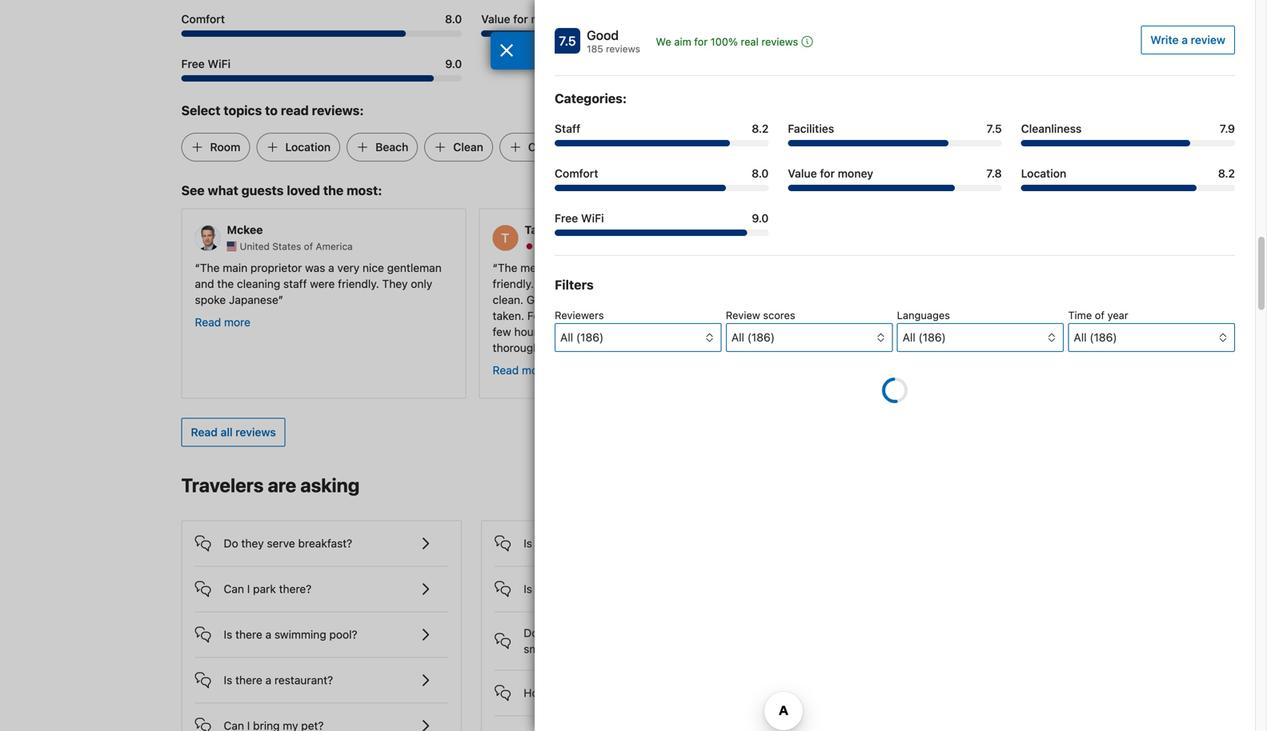 Task type: locate. For each thing, give the bounding box(es) containing it.
(186) for time of year
[[1090, 331, 1117, 344]]

free wifi 9.0 meter up the polite in the top of the page
[[555, 230, 769, 236]]

4 (186) from the left
[[1090, 331, 1117, 344]]

room
[[818, 261, 845, 275], [560, 277, 587, 291], [658, 325, 685, 339]]

thoroughly
[[493, 341, 549, 355]]

1 vertical spatial we
[[882, 293, 899, 307]]

reviews
[[762, 36, 798, 48], [606, 43, 640, 54], [236, 426, 276, 439]]

an inside button
[[565, 583, 578, 596]]

0 vertical spatial to
[[265, 103, 278, 118]]

and inside button
[[550, 687, 569, 700]]

is for is there a restaurant?
[[224, 674, 232, 687]]

1 vertical spatial wifi
[[581, 212, 604, 225]]

(186) down "review scores"
[[748, 331, 775, 344]]

0 vertical spatial read more
[[195, 316, 251, 329]]

all (186) down reviewers
[[560, 331, 604, 344]]

4 all (186) button from the left
[[1068, 323, 1235, 352]]

are
[[645, 309, 661, 323], [268, 474, 296, 497]]

the inside " the main proprietor was a very nice gentleman and the cleaning staff were friendly.  they only spoke japanese
[[217, 277, 234, 291]]

free wifi 9.0 meter up reviews:
[[181, 75, 462, 82]]

4 all (186) from the left
[[1074, 331, 1117, 344]]

0 horizontal spatial an
[[565, 583, 578, 596]]

staff inside " the main proprietor was a very nice gentleman and the cleaning staff were friendly.  they only spoke japanese
[[283, 277, 307, 291]]

0 vertical spatial value for money 7.8 meter
[[481, 30, 762, 37]]

room up the many
[[818, 261, 845, 275]]

reviews right 185
[[606, 43, 640, 54]]

" for " the main proprietor was a very nice gentleman and the cleaning staff were friendly.  they only spoke japanese
[[195, 261, 200, 275]]

read more down "spoke"
[[195, 316, 251, 329]]

rated good element
[[587, 26, 640, 45]]

a right write
[[1182, 33, 1188, 46]]

1 all (186) button from the left
[[555, 323, 722, 352]]

2 all (186) from the left
[[732, 331, 775, 344]]

0 horizontal spatial comfort 8.0 meter
[[181, 30, 462, 37]]

location down cleanliness on the top right of page
[[1021, 167, 1067, 180]]

states
[[272, 241, 301, 252]]

2 vertical spatial read
[[191, 426, 218, 439]]

0 horizontal spatial 7.5
[[559, 33, 576, 48]]

0 vertical spatial comfort 8.0 meter
[[181, 30, 462, 37]]

a left restaurant?
[[265, 674, 272, 687]]

0 horizontal spatial i
[[247, 583, 250, 596]]

guests inside " the member of staff was really polite and friendly. the room was a good size and very clean. good precautions against covid were taken. for example, windows are kept open for a few hours after guests stay, the room is cleaned thoroughly with...
[[574, 325, 609, 339]]

1 horizontal spatial value for money 7.8 meter
[[788, 185, 1002, 191]]

all (186) for reviewers
[[560, 331, 604, 344]]

a up cleaned
[[736, 309, 742, 323]]

there for is there an airport shuttle service?
[[535, 583, 562, 596]]

a inside write a review button
[[1182, 33, 1188, 46]]

" down the many
[[819, 309, 824, 323]]

1 horizontal spatial 7.5
[[987, 122, 1002, 135]]

2 vertical spatial room
[[658, 325, 685, 339]]

rooms?
[[570, 643, 608, 656]]

i
[[247, 583, 250, 596], [619, 687, 622, 700]]

" down "cleaning"
[[278, 293, 283, 307]]

1 horizontal spatial free
[[555, 212, 578, 225]]

comfort
[[181, 12, 225, 26], [555, 167, 599, 180]]

had right it
[[1028, 261, 1048, 275]]

friendly. inside " the main proprietor was a very nice gentleman and the cleaning staff were friendly.  they only spoke japanese
[[338, 277, 379, 291]]

3 all from the left
[[903, 331, 916, 344]]

guests down reviewers
[[574, 325, 609, 339]]

1 horizontal spatial had
[[1028, 261, 1048, 275]]

cleanliness 7.9 meter
[[1021, 140, 1235, 147]]

location down 'read'
[[285, 140, 331, 154]]

cleaned
[[699, 325, 740, 339]]

united states of america image
[[227, 242, 237, 251]]

staff down proprietor
[[283, 277, 307, 291]]

read down "spoke"
[[195, 316, 221, 329]]

they
[[382, 277, 408, 291]]

read more button down "spoke"
[[195, 315, 251, 331]]

can i park there? button
[[195, 567, 449, 599]]

2 horizontal spatial of
[[1095, 309, 1105, 321]]

0 horizontal spatial nice
[[363, 261, 384, 275]]

an for airport
[[565, 583, 578, 596]]

value for money 7.8 meter up 185
[[481, 30, 762, 37]]

pool?
[[329, 628, 357, 642]]

1 horizontal spatial is
[[888, 277, 897, 291]]

0 vertical spatial value for money
[[481, 12, 567, 26]]

friendly. inside " the member of staff was really polite and friendly. the room was a good size and very clean. good precautions against covid were taken. for example, windows are kept open for a few hours after guests stay, the room is cleaned thoroughly with...
[[493, 277, 534, 291]]

an for instant
[[852, 686, 865, 699]]

of right states
[[304, 241, 313, 252]]

1 horizontal spatial an
[[852, 686, 865, 699]]

1 vertical spatial 7.5
[[987, 122, 1002, 135]]

the up too
[[796, 261, 815, 275]]

" for spoke
[[278, 293, 283, 307]]

was inside the room number was surprisingly big and it had a very nice view. it is a small hotel and didn't have too many guests. we had a very pleasant stay there.
[[891, 261, 911, 275]]

for inside " the member of staff was really polite and friendly. the room was a good size and very clean. good precautions against covid were taken. for example, windows are kept open for a few hours after guests stay, the room is cleaned thoroughly with...
[[719, 309, 733, 323]]

3 (186) from the left
[[919, 331, 946, 344]]

(186)
[[576, 331, 604, 344], [748, 331, 775, 344], [919, 331, 946, 344], [1090, 331, 1117, 344]]

0 vertical spatial have
[[1023, 277, 1047, 291]]

all (186)
[[560, 331, 604, 344], [732, 331, 775, 344], [903, 331, 946, 344], [1074, 331, 1117, 344]]

write a review
[[1151, 33, 1226, 46]]

reviews:
[[312, 103, 364, 118]]

0 vertical spatial room
[[818, 261, 845, 275]]

against
[[622, 293, 659, 307]]

have inside does this property have non- smoking rooms?
[[623, 627, 647, 640]]

0 horizontal spatial wifi
[[208, 57, 231, 70]]

0 vertical spatial are
[[645, 309, 661, 323]]

review
[[726, 309, 760, 321]]

were down america
[[310, 277, 335, 291]]

1 vertical spatial had
[[902, 293, 921, 307]]

of inside " the member of staff was really polite and friendly. the room was a good size and very clean. good precautions against covid were taken. for example, windows are kept open for a few hours after guests stay, the room is cleaned thoroughly with...
[[566, 261, 577, 275]]

an
[[565, 583, 578, 596], [852, 686, 865, 699]]

all (186) button
[[555, 323, 722, 352], [726, 323, 893, 352], [897, 323, 1064, 352], [1068, 323, 1235, 352]]

value for money 7.8 meter down facilities 7.5 meter
[[788, 185, 1002, 191]]

1 horizontal spatial good
[[587, 28, 619, 43]]

all down review
[[732, 331, 745, 344]]

9.0
[[445, 57, 462, 70], [752, 212, 769, 225]]

free up select
[[181, 57, 205, 70]]

japan image
[[525, 242, 534, 251]]

value for money down 'facilities'
[[788, 167, 874, 180]]

4 all from the left
[[1074, 331, 1087, 344]]

1 horizontal spatial free wifi 9.0 meter
[[555, 230, 769, 236]]

location 8.2 meter
[[781, 30, 1062, 37], [1021, 185, 1235, 191]]

"
[[195, 261, 200, 275], [493, 261, 498, 275]]

very
[[337, 261, 360, 275], [697, 277, 719, 291], [800, 277, 822, 291], [933, 293, 956, 307]]

2 vertical spatial "
[[581, 341, 586, 355]]

1 horizontal spatial free wifi
[[555, 212, 604, 225]]

select
[[181, 103, 221, 118]]

1 vertical spatial nice
[[825, 277, 846, 291]]

1 horizontal spatial more
[[522, 364, 548, 377]]

are inside " the member of staff was really polite and friendly. the room was a good size and very clean. good precautions against covid were taken. for example, windows are kept open for a few hours after guests stay, the room is cleaned thoroughly with...
[[645, 309, 661, 323]]

all (186) button down windows
[[555, 323, 722, 352]]

1 vertical spatial room
[[560, 277, 587, 291]]

read
[[195, 316, 221, 329], [493, 364, 519, 377], [191, 426, 218, 439]]

1 horizontal spatial "
[[493, 261, 498, 275]]

wifi
[[208, 57, 231, 70], [581, 212, 604, 225]]

guests right what
[[242, 183, 284, 198]]

all (186) for languages
[[903, 331, 946, 344]]

does
[[524, 627, 550, 640]]

" inside " the member of staff was really polite and friendly. the room was a good size and very clean. good precautions against covid were taken. for example, windows are kept open for a few hours after guests stay, the room is cleaned thoroughly with...
[[493, 261, 498, 275]]

is there a swimming pool?
[[224, 628, 357, 642]]

how and when do i pay? button
[[495, 671, 748, 703]]

3 all (186) from the left
[[903, 331, 946, 344]]

1 all from the left
[[560, 331, 573, 344]]

is for is there a spa?
[[524, 537, 532, 550]]

1 horizontal spatial read more button
[[493, 363, 548, 379]]

a left spa?
[[565, 537, 572, 550]]

write a review button
[[1141, 26, 1235, 54]]

comfort 8.0 meter
[[181, 30, 462, 37], [555, 185, 769, 191]]

read more for " the member of staff was really polite and friendly. the room was a good size and very clean. good precautions against covid were taken. for example, windows are kept open for a few hours after guests stay, the room is cleaned thoroughly with...
[[493, 364, 548, 377]]

3 all (186) button from the left
[[897, 323, 1064, 352]]

is left restaurant?
[[224, 674, 232, 687]]

0 horizontal spatial location
[[285, 140, 331, 154]]

0 horizontal spatial to
[[265, 103, 278, 118]]

is there an airport shuttle service?
[[524, 583, 700, 596]]

many
[[811, 293, 838, 307]]

read more button for " the member of staff was really polite and friendly. the room was a good size and very clean. good precautions against covid were taken. for example, windows are kept open for a few hours after guests stay, the room is cleaned thoroughly with...
[[493, 363, 548, 379]]

2 vertical spatial the
[[639, 325, 655, 339]]

0 vertical spatial read more button
[[195, 315, 251, 331]]

we inside button
[[656, 36, 672, 48]]

2 horizontal spatial room
[[818, 261, 845, 275]]

room down kept
[[658, 325, 685, 339]]

very down america
[[337, 261, 360, 275]]

0 vertical spatial 8.2
[[752, 122, 769, 135]]

1 vertical spatial staff
[[283, 277, 307, 291]]

were up 'open'
[[693, 293, 718, 307]]

is inside "button"
[[524, 537, 532, 550]]

read all reviews
[[191, 426, 276, 439]]

all for languages
[[903, 331, 916, 344]]

0 vertical spatial location
[[285, 140, 331, 154]]

there inside "button"
[[535, 537, 562, 550]]

1 vertical spatial read more button
[[493, 363, 548, 379]]

free right "tara" at the top left of page
[[555, 212, 578, 225]]

0 horizontal spatial value for money 7.8 meter
[[481, 30, 762, 37]]

0 vertical spatial good
[[587, 28, 619, 43]]

had down small
[[902, 293, 921, 307]]

stay
[[1006, 293, 1027, 307]]

nice up the many
[[825, 277, 846, 291]]

1 horizontal spatial "
[[581, 341, 586, 355]]

1 (186) from the left
[[576, 331, 604, 344]]

languages
[[897, 309, 950, 321]]

2 vertical spatial we
[[805, 686, 822, 699]]

is
[[888, 277, 897, 291], [688, 325, 696, 339]]

can i park there?
[[224, 583, 312, 596]]

0 vertical spatial the
[[323, 183, 344, 198]]

a inside " the main proprietor was a very nice gentleman and the cleaning staff were friendly.  they only spoke japanese
[[328, 261, 334, 275]]

was up good
[[606, 261, 627, 275]]

read more
[[195, 316, 251, 329], [493, 364, 548, 377]]

they
[[241, 537, 264, 550]]

1 vertical spatial free wifi
[[555, 212, 604, 225]]

room up precautions
[[560, 277, 587, 291]]

money down facilities 7.5 meter
[[838, 167, 874, 180]]

we left aim
[[656, 36, 672, 48]]

value for money 7.8 meter
[[481, 30, 762, 37], [788, 185, 1002, 191]]

wifi for free wifi 9.0 meter to the bottom
[[581, 212, 604, 225]]

1 horizontal spatial 8.2
[[1219, 167, 1235, 180]]

with...
[[552, 341, 581, 355]]

i right do
[[619, 687, 622, 700]]

free wifi up japan
[[555, 212, 604, 225]]

0 vertical spatial free
[[181, 57, 205, 70]]

an left the 'airport'
[[565, 583, 578, 596]]

(186) for reviewers
[[576, 331, 604, 344]]

" inside " the main proprietor was a very nice gentleman and the cleaning staff were friendly.  they only spoke japanese
[[195, 261, 200, 275]]

it
[[878, 277, 885, 291]]

0 horizontal spatial friendly.
[[338, 277, 379, 291]]

1 all (186) from the left
[[560, 331, 604, 344]]

1 " from the left
[[195, 261, 200, 275]]

all for time of year
[[1074, 331, 1087, 344]]

staff 8.2 meter
[[555, 140, 769, 147]]

1 horizontal spatial value
[[788, 167, 817, 180]]

8.2 left 'facilities'
[[752, 122, 769, 135]]

shuttle
[[618, 583, 654, 596]]

do they serve breakfast?
[[224, 537, 352, 550]]

read more down thoroughly
[[493, 364, 548, 377]]

(186) for review scores
[[748, 331, 775, 344]]

(186) down languages
[[919, 331, 946, 344]]

0 vertical spatial staff
[[580, 261, 603, 275]]

all (186) for time of year
[[1074, 331, 1117, 344]]

all down languages
[[903, 331, 916, 344]]

is for is there an airport shuttle service?
[[524, 583, 532, 596]]

clean
[[453, 140, 483, 154]]

all (186) down time of year
[[1074, 331, 1117, 344]]

and left it
[[996, 261, 1016, 275]]

1 vertical spatial the
[[217, 277, 234, 291]]

are left asking
[[268, 474, 296, 497]]

2 horizontal spatial have
[[1023, 277, 1047, 291]]

staff inside " the member of staff was really polite and friendly. the room was a good size and very clean. good precautions against covid were taken. for example, windows are kept open for a few hours after guests stay, the room is cleaned thoroughly with...
[[580, 261, 603, 275]]

value down 'facilities'
[[788, 167, 817, 180]]

read down thoroughly
[[493, 364, 519, 377]]

were inside " the member of staff was really polite and friendly. the room was a good size and very clean. good precautions against covid were taken. for example, windows are kept open for a few hours after guests stay, the room is cleaned thoroughly with...
[[693, 293, 718, 307]]

1 vertical spatial were
[[693, 293, 718, 307]]

all (186) button for reviewers
[[555, 323, 722, 352]]

value for money up close 'icon'
[[481, 12, 567, 26]]

comfort 8.0 meter up reviews:
[[181, 30, 462, 37]]

and up "spoke"
[[195, 277, 214, 291]]

very up too
[[800, 277, 822, 291]]

and inside " the main proprietor was a very nice gentleman and the cleaning staff were friendly.  they only spoke japanese
[[195, 277, 214, 291]]

beach
[[376, 140, 409, 154]]

1 horizontal spatial of
[[566, 261, 577, 275]]

0 vertical spatial free wifi
[[181, 57, 231, 70]]

0 vertical spatial wifi
[[208, 57, 231, 70]]

all down the time
[[1074, 331, 1087, 344]]

for
[[513, 12, 528, 26], [694, 36, 708, 48], [820, 167, 835, 180], [719, 309, 733, 323]]

0 vertical spatial more
[[224, 316, 251, 329]]

2 horizontal spatial reviews
[[762, 36, 798, 48]]

7.5 up '7.8'
[[987, 122, 1002, 135]]

travelers are asking
[[181, 474, 360, 497]]

1 horizontal spatial to
[[946, 686, 956, 699]]

all (186) down languages
[[903, 331, 946, 344]]

is there a spa? button
[[495, 522, 748, 554]]

and up pleasant
[[968, 277, 987, 291]]

8.2
[[752, 122, 769, 135], [1219, 167, 1235, 180]]

2 all (186) button from the left
[[726, 323, 893, 352]]

to left 'read'
[[265, 103, 278, 118]]

breakfast?
[[298, 537, 352, 550]]

view.
[[849, 277, 875, 291]]

1 horizontal spatial nice
[[825, 277, 846, 291]]

2 all from the left
[[732, 331, 745, 344]]

read more button for " the main proprietor was a very nice gentleman and the cleaning staff were friendly.  they only spoke japanese
[[195, 315, 251, 331]]

7.5 left 185
[[559, 33, 576, 48]]

main
[[223, 261, 248, 275]]

for
[[527, 309, 544, 323]]

there for is there a spa?
[[535, 537, 562, 550]]

0 horizontal spatial value
[[481, 12, 510, 26]]

guests.
[[841, 293, 879, 307]]

friendly. left they
[[338, 277, 379, 291]]

all (186) button down pleasant
[[897, 323, 1064, 352]]

8.2 for location
[[1219, 167, 1235, 180]]

all (186) button for languages
[[897, 323, 1064, 352]]

all for reviewers
[[560, 331, 573, 344]]

america
[[316, 241, 353, 252]]

0 horizontal spatial have
[[623, 627, 647, 640]]

of up filters
[[566, 261, 577, 275]]

reviews inside good 185 reviews
[[606, 43, 640, 54]]

2 vertical spatial have
[[825, 686, 849, 699]]

value
[[481, 12, 510, 26], [788, 167, 817, 180]]

answer
[[906, 686, 943, 699]]

0 horizontal spatial money
[[531, 12, 567, 26]]

0 vertical spatial value
[[481, 12, 510, 26]]

value up close 'icon'
[[481, 12, 510, 26]]

a down america
[[328, 261, 334, 275]]

were inside " the main proprietor was a very nice gentleman and the cleaning staff were friendly.  they only spoke japanese
[[310, 277, 335, 291]]

a up too
[[791, 277, 797, 291]]

is up does
[[524, 583, 532, 596]]

1 vertical spatial guests
[[574, 325, 609, 339]]

0 horizontal spatial value for money
[[481, 12, 567, 26]]

property
[[575, 627, 620, 640]]

there up does
[[535, 583, 562, 596]]

there for is there a swimming pool?
[[235, 628, 262, 642]]

reviews for good
[[606, 43, 640, 54]]

read left all
[[191, 426, 218, 439]]

very inside " the main proprietor was a very nice gentleman and the cleaning staff were friendly.  they only spoke japanese
[[337, 261, 360, 275]]

good inside good 185 reviews
[[587, 28, 619, 43]]

the right the loved
[[323, 183, 344, 198]]

free
[[181, 57, 205, 70], [555, 212, 578, 225]]

staff
[[580, 261, 603, 275], [283, 277, 307, 291]]

1 vertical spatial more
[[522, 364, 548, 377]]

polite
[[660, 261, 689, 275]]

1 horizontal spatial wifi
[[581, 212, 604, 225]]

of inside 'filter reviews' region
[[1095, 309, 1105, 321]]

smoking
[[524, 643, 567, 656]]

8.2 for staff
[[752, 122, 769, 135]]

more down japanese
[[224, 316, 251, 329]]

money up scored 7.5 element
[[531, 12, 567, 26]]

the right stay, at top
[[639, 325, 655, 339]]

all (186) button down there.
[[726, 323, 893, 352]]

travelers
[[181, 474, 264, 497]]

nice
[[363, 261, 384, 275], [825, 277, 846, 291]]

8.2 down "7.9"
[[1219, 167, 1235, 180]]

2 vertical spatial of
[[1095, 309, 1105, 321]]

scored 7.5 element
[[555, 28, 580, 54]]

more
[[224, 316, 251, 329], [522, 364, 548, 377]]

good
[[587, 28, 619, 43], [527, 293, 555, 307]]

(186) down time of year
[[1090, 331, 1117, 344]]

is
[[524, 537, 532, 550], [524, 583, 532, 596], [224, 628, 232, 642], [224, 674, 232, 687]]

1 horizontal spatial friendly.
[[493, 277, 534, 291]]

wifi up select
[[208, 57, 231, 70]]

0 horizontal spatial read more
[[195, 316, 251, 329]]

this is a carousel with rotating slides. it displays featured reviews of the property. use the next and previous buttons to navigate. region
[[169, 202, 1075, 405]]

1 vertical spatial 8.2
[[1219, 167, 1235, 180]]

staff up filters
[[580, 261, 603, 275]]

all down example,
[[560, 331, 573, 344]]

reviews right all
[[236, 426, 276, 439]]

185
[[587, 43, 603, 54]]

of left year
[[1095, 309, 1105, 321]]

1 horizontal spatial comfort 8.0 meter
[[555, 185, 769, 191]]

2 (186) from the left
[[748, 331, 775, 344]]

very down hotel
[[933, 293, 956, 307]]

7.8
[[987, 167, 1002, 180]]

does this property have non- smoking rooms?
[[524, 627, 675, 656]]

was
[[305, 261, 325, 275], [606, 261, 627, 275], [891, 261, 911, 275], [590, 277, 610, 291]]

1 horizontal spatial money
[[838, 167, 874, 180]]

1 vertical spatial free wifi 9.0 meter
[[555, 230, 769, 236]]

serve
[[267, 537, 295, 550]]

a left swimming
[[265, 628, 272, 642]]

were
[[310, 277, 335, 291], [693, 293, 718, 307]]

1 horizontal spatial are
[[645, 309, 661, 323]]

0 horizontal spatial more
[[224, 316, 251, 329]]

" for very
[[581, 341, 586, 355]]

free wifi 9.0 meter
[[181, 75, 462, 82], [555, 230, 769, 236]]

cleanliness
[[1021, 122, 1082, 135]]

1 friendly. from the left
[[338, 277, 379, 291]]

room
[[210, 140, 241, 154]]

1 horizontal spatial were
[[693, 293, 718, 307]]

to left most
[[946, 686, 956, 699]]

read for " the member of staff was really polite and friendly. the room was a good size and very clean. good precautions against covid were taken. for example, windows are kept open for a few hours after guests stay, the room is cleaned thoroughly with...
[[493, 364, 519, 377]]

good up 185
[[587, 28, 619, 43]]

2 " from the left
[[493, 261, 498, 275]]

more down thoroughly
[[522, 364, 548, 377]]

tara
[[525, 223, 549, 237]]

2 friendly. from the left
[[493, 277, 534, 291]]

0 horizontal spatial 8.2
[[752, 122, 769, 135]]

the inside " the main proprietor was a very nice gentleman and the cleaning staff were friendly.  they only spoke japanese
[[200, 261, 220, 275]]

and right how
[[550, 687, 569, 700]]

friendly. up clean.
[[493, 277, 534, 291]]

what
[[208, 183, 238, 198]]

0 horizontal spatial were
[[310, 277, 335, 291]]

0 horizontal spatial are
[[268, 474, 296, 497]]

1 vertical spatial of
[[566, 261, 577, 275]]

surprisingly
[[914, 261, 974, 275]]

0 horizontal spatial reviews
[[236, 426, 276, 439]]

few
[[493, 325, 511, 339]]

have left instant
[[825, 686, 849, 699]]

0 horizontal spatial is
[[688, 325, 696, 339]]



Task type: vqa. For each thing, say whether or not it's contained in the screenshot.


Task type: describe. For each thing, give the bounding box(es) containing it.
close image
[[500, 44, 514, 57]]

1 horizontal spatial 8.0
[[752, 167, 769, 180]]

the inside the room number was surprisingly big and it had a very nice view. it is a small hotel and didn't have too many guests. we had a very pleasant stay there.
[[796, 261, 815, 275]]

time of year
[[1068, 309, 1129, 321]]

really
[[630, 261, 657, 275]]

read inside button
[[191, 426, 218, 439]]

is inside " the member of staff was really polite and friendly. the room was a good size and very clean. good precautions against covid were taken. for example, windows are kept open for a few hours after guests stay, the room is cleaned thoroughly with...
[[688, 325, 696, 339]]

was inside " the main proprietor was a very nice gentleman and the cleaning staff were friendly.  they only spoke japanese
[[305, 261, 325, 275]]

2 horizontal spatial "
[[819, 309, 824, 323]]

the down member
[[537, 277, 557, 291]]

1 vertical spatial location 8.2 meter
[[1021, 185, 1235, 191]]

cleaning
[[237, 277, 280, 291]]

" the member of staff was really polite and friendly. the room was a good size and very clean. good precautions against covid were taken. for example, windows are kept open for a few hours after guests stay, the room is cleaned thoroughly with...
[[493, 261, 742, 355]]

we for an
[[805, 686, 822, 699]]

aim
[[674, 36, 692, 48]]

stay,
[[612, 325, 635, 339]]

read all reviews button
[[181, 418, 286, 447]]

facilities 7.5 meter
[[788, 140, 1002, 147]]

1 vertical spatial are
[[268, 474, 296, 497]]

0 vertical spatial money
[[531, 12, 567, 26]]

1 vertical spatial free
[[555, 212, 578, 225]]

there.
[[791, 309, 819, 323]]

review scores
[[726, 309, 796, 321]]

" for " the member of staff was really polite and friendly. the room was a good size and very clean. good precautions against covid were taken. for example, windows are kept open for a few hours after guests stay, the room is cleaned thoroughly with...
[[493, 261, 498, 275]]

0 vertical spatial location 8.2 meter
[[781, 30, 1062, 37]]

we aim for 100% real reviews button
[[656, 34, 813, 50]]

do
[[603, 687, 616, 700]]

is for is there a swimming pool?
[[224, 628, 232, 642]]

proprietor
[[251, 261, 302, 275]]

questions
[[988, 686, 1038, 699]]

1 horizontal spatial room
[[658, 325, 685, 339]]

reviews for read
[[236, 426, 276, 439]]

most:
[[347, 183, 382, 198]]

only
[[411, 277, 433, 291]]

airport
[[581, 583, 615, 596]]

0 vertical spatial comfort
[[181, 12, 225, 26]]

nice inside the room number was surprisingly big and it had a very nice view. it is a small hotel and didn't have too many guests. we had a very pleasant stay there.
[[825, 277, 846, 291]]

good inside " the member of staff was really polite and friendly. the room was a good size and very clean. good precautions against covid were taken. for example, windows are kept open for a few hours after guests stay, the room is cleaned thoroughly with...
[[527, 293, 555, 307]]

0 horizontal spatial 9.0
[[445, 57, 462, 70]]

for down 'facilities'
[[820, 167, 835, 180]]

japan
[[538, 241, 565, 252]]

do
[[224, 537, 238, 550]]

the up clean.
[[498, 261, 518, 275]]

review categories element
[[555, 89, 627, 108]]

check-
[[528, 140, 567, 154]]

more for the main proprietor was a very nice gentleman and the cleaning staff were friendly.  they only spoke japanese
[[224, 316, 251, 329]]

0 vertical spatial had
[[1028, 261, 1048, 275]]

1 horizontal spatial value for money
[[788, 167, 874, 180]]

read for " the main proprietor was a very nice gentleman and the cleaning staff were friendly.  they only spoke japanese
[[195, 316, 221, 329]]

was up precautions
[[590, 277, 610, 291]]

small
[[909, 277, 936, 291]]

is there a restaurant? button
[[195, 658, 449, 691]]

1 vertical spatial value
[[788, 167, 817, 180]]

1 horizontal spatial location
[[1021, 167, 1067, 180]]

1 vertical spatial value for money 7.8 meter
[[788, 185, 1002, 191]]

0 vertical spatial 8.0
[[445, 12, 462, 26]]

the room number was surprisingly big and it had a very nice view. it is a small hotel and didn't have too many guests. we had a very pleasant stay there.
[[791, 261, 1048, 323]]

read more for " the main proprietor was a very nice gentleman and the cleaning staff were friendly.  they only spoke japanese
[[195, 316, 251, 329]]

1 horizontal spatial 9.0
[[752, 212, 769, 225]]

good 185 reviews
[[587, 28, 640, 54]]

does this property have non- smoking rooms? button
[[495, 613, 748, 658]]

wifi for the topmost free wifi 9.0 meter
[[208, 57, 231, 70]]

can
[[224, 583, 244, 596]]

see
[[181, 183, 205, 198]]

have inside the room number was surprisingly big and it had a very nice view. it is a small hotel and didn't have too many guests. we had a very pleasant stay there.
[[1023, 277, 1047, 291]]

time
[[1068, 309, 1092, 321]]

we inside the room number was surprisingly big and it had a very nice view. it is a small hotel and didn't have too many guests. we had a very pleasant stay there.
[[882, 293, 899, 307]]

0 horizontal spatial free wifi
[[181, 57, 231, 70]]

we for for
[[656, 36, 672, 48]]

the inside " the member of staff was really polite and friendly. the room was a good size and very clean. good precautions against covid were taken. for example, windows are kept open for a few hours after guests stay, the room is cleaned thoroughly with...
[[639, 325, 655, 339]]

japanese
[[229, 293, 278, 307]]

there for is there a restaurant?
[[235, 674, 262, 687]]

hotel
[[939, 277, 965, 291]]

a inside is there a swimming pool? button
[[265, 628, 272, 642]]

didn't
[[990, 277, 1020, 291]]

this
[[553, 627, 572, 640]]

0 horizontal spatial room
[[560, 277, 587, 291]]

do they serve breakfast? button
[[195, 522, 449, 554]]

covid
[[662, 293, 690, 307]]

park
[[253, 583, 276, 596]]

" the main proprietor was a very nice gentleman and the cleaning staff were friendly.  they only spoke japanese
[[195, 261, 442, 307]]

precautions
[[558, 293, 619, 307]]

number
[[848, 261, 888, 275]]

swimming
[[275, 628, 326, 642]]

topics
[[224, 103, 262, 118]]

how
[[524, 687, 547, 700]]

see what guests loved the most:
[[181, 183, 382, 198]]

open
[[690, 309, 716, 323]]

size
[[651, 277, 672, 291]]

0 vertical spatial i
[[247, 583, 250, 596]]

a left small
[[900, 277, 906, 291]]

clean.
[[493, 293, 524, 307]]

spa?
[[575, 537, 599, 550]]

1 horizontal spatial the
[[323, 183, 344, 198]]

1 vertical spatial to
[[946, 686, 956, 699]]

all (186) for review scores
[[732, 331, 775, 344]]

how and when do i pay?
[[524, 687, 649, 700]]

and up covid
[[675, 277, 694, 291]]

taken.
[[493, 309, 524, 323]]

0 horizontal spatial free
[[181, 57, 205, 70]]

restaurant?
[[275, 674, 333, 687]]

good
[[622, 277, 648, 291]]

is there a swimming pool? button
[[195, 613, 449, 645]]

year
[[1108, 309, 1129, 321]]

a left good
[[613, 277, 619, 291]]

100%
[[711, 36, 738, 48]]

0 vertical spatial free wifi 9.0 meter
[[181, 75, 462, 82]]

1 horizontal spatial i
[[619, 687, 622, 700]]

a inside is there a spa? "button"
[[565, 537, 572, 550]]

0 vertical spatial of
[[304, 241, 313, 252]]

pleasant
[[959, 293, 1003, 307]]

it
[[1019, 261, 1025, 275]]

and right the polite in the top of the page
[[692, 261, 711, 275]]

kept
[[664, 309, 687, 323]]

hours
[[514, 325, 544, 339]]

windows
[[597, 309, 642, 323]]

read
[[281, 103, 309, 118]]

all (186) button for review scores
[[726, 323, 893, 352]]

big
[[977, 261, 993, 275]]

is there a spa?
[[524, 537, 599, 550]]

for inside button
[[694, 36, 708, 48]]

member
[[521, 261, 563, 275]]

all (186) button for time of year
[[1068, 323, 1235, 352]]

reviewers
[[555, 309, 604, 321]]

filter reviews region
[[555, 275, 1235, 352]]

1 vertical spatial money
[[838, 167, 874, 180]]

is inside the room number was surprisingly big and it had a very nice view. it is a small hotel and didn't have too many guests. we had a very pleasant stay there.
[[888, 277, 897, 291]]

check-in
[[528, 140, 576, 154]]

asking
[[300, 474, 360, 497]]

0 horizontal spatial guests
[[242, 183, 284, 198]]

nice inside " the main proprietor was a very nice gentleman and the cleaning staff were friendly.  they only spoke japanese
[[363, 261, 384, 275]]

all for review scores
[[732, 331, 745, 344]]

a up languages
[[924, 293, 930, 307]]

for up close 'icon'
[[513, 12, 528, 26]]

1 vertical spatial comfort
[[555, 167, 599, 180]]

all
[[221, 426, 233, 439]]

room inside the room number was surprisingly big and it had a very nice view. it is a small hotel and didn't have too many guests. we had a very pleasant stay there.
[[818, 261, 845, 275]]

a inside is there a restaurant? button
[[265, 674, 272, 687]]

is there an airport shuttle service? button
[[495, 567, 748, 599]]

after
[[547, 325, 571, 339]]

more for the member of staff was really polite and friendly. the room was a good size and very clean. good precautions against covid were taken. for example, windows are kept open for a few hours after guests stay, the room is cleaned thoroughly with...
[[522, 364, 548, 377]]

service?
[[657, 583, 700, 596]]

select topics to read reviews:
[[181, 103, 364, 118]]

very inside " the member of staff was really polite and friendly. the room was a good size and very clean. good precautions against covid were taken. for example, windows are kept open for a few hours after guests stay, the room is cleaned thoroughly with...
[[697, 277, 719, 291]]

7.9
[[1220, 122, 1235, 135]]

is there a restaurant?
[[224, 674, 333, 687]]

0 vertical spatial 7.5
[[559, 33, 576, 48]]

there?
[[279, 583, 312, 596]]

(186) for languages
[[919, 331, 946, 344]]



